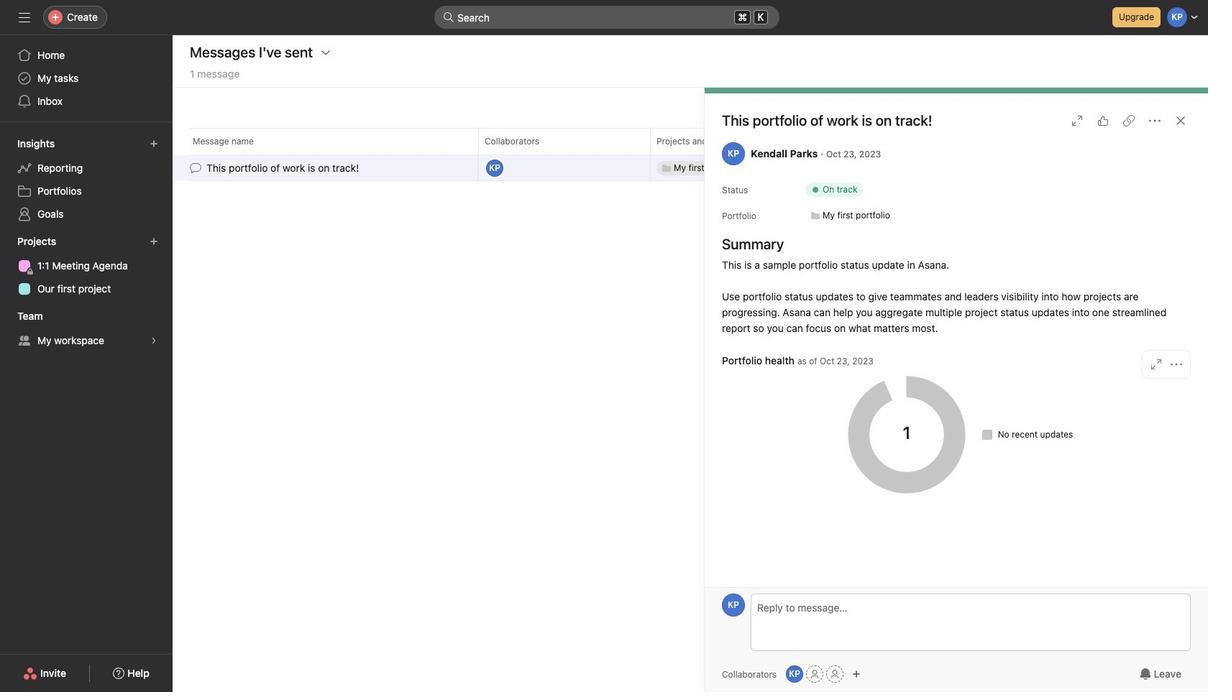 Task type: describe. For each thing, give the bounding box(es) containing it.
more actions image
[[1149, 115, 1161, 127]]

full screen image
[[1072, 115, 1083, 127]]

0 horizontal spatial add or remove collaborators image
[[786, 666, 803, 683]]

view chart image
[[1151, 359, 1162, 370]]

0 likes. click to like this task image
[[1098, 115, 1109, 127]]

1 column header from the left
[[190, 128, 483, 155]]

Search tasks, projects, and more text field
[[434, 6, 780, 29]]

hide sidebar image
[[19, 12, 30, 23]]

1 horizontal spatial add or remove collaborators image
[[852, 670, 861, 679]]

new insights image
[[150, 140, 158, 148]]

close this status update image
[[1175, 115, 1187, 127]]



Task type: vqa. For each thing, say whether or not it's contained in the screenshot.
the insights element
yes



Task type: locate. For each thing, give the bounding box(es) containing it.
row
[[173, 128, 875, 155], [173, 154, 875, 182], [190, 154, 857, 155]]

copy link image
[[1123, 115, 1135, 127]]

2 column header from the left
[[478, 128, 654, 155]]

column header
[[190, 128, 483, 155], [478, 128, 654, 155]]

insights element
[[0, 131, 173, 229]]

actions image
[[320, 47, 332, 58]]

teams element
[[0, 304, 173, 355]]

cell
[[650, 155, 823, 181]]

None field
[[434, 6, 780, 29]]

projects element
[[0, 229, 173, 304]]

tree grid
[[173, 154, 875, 182]]

new project or portfolio image
[[150, 237, 158, 246]]

global element
[[0, 35, 173, 122]]

prominent image
[[443, 12, 455, 23]]

see details, my workspace image
[[150, 337, 158, 345]]

conversation name for this portfolio of work is on track! cell
[[173, 155, 478, 181]]

open user profile image
[[722, 594, 745, 617]]

add or remove collaborators image
[[786, 666, 803, 683], [852, 670, 861, 679]]



